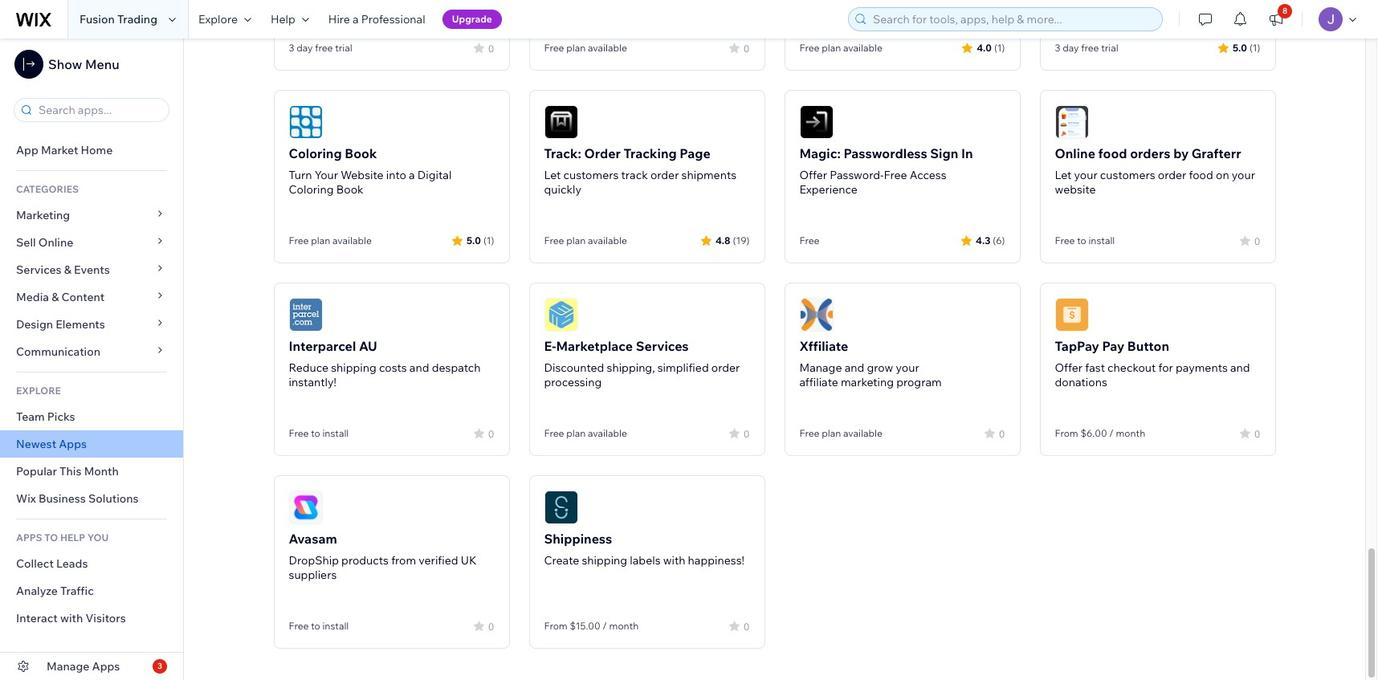 Task type: describe. For each thing, give the bounding box(es) containing it.
shippiness create shipping labels with happiness!
[[544, 531, 745, 568]]

home
[[81, 143, 113, 157]]

interact with visitors link
[[0, 605, 183, 632]]

on
[[1216, 168, 1229, 182]]

to for reduce
[[311, 427, 320, 439]]

customers inside track: order tracking page let customers track order shipments quickly
[[563, 168, 619, 182]]

plan up magic: passwordless sign in logo at the right of page
[[822, 42, 841, 54]]

sidebar element
[[0, 39, 184, 680]]

and inside xffiliate manage and grow your affiliate marketing program
[[845, 361, 864, 375]]

install for orders
[[1089, 235, 1115, 247]]

help button
[[261, 0, 319, 39]]

free to install for reduce
[[289, 427, 349, 439]]

from
[[391, 553, 416, 568]]

magic:
[[800, 145, 841, 161]]

instantly!
[[289, 375, 337, 390]]

(19)
[[733, 234, 750, 246]]

free up magic: passwordless sign in logo at the right of page
[[800, 42, 820, 54]]

donations
[[1055, 375, 1108, 390]]

month
[[84, 464, 119, 479]]

magic: passwordless sign in offer password-free access experience
[[800, 145, 973, 197]]

tappay pay button logo image
[[1055, 298, 1089, 332]]

1 horizontal spatial 3
[[289, 42, 294, 54]]

free down suppliers
[[289, 620, 309, 632]]

month for button
[[1116, 427, 1146, 439]]

shipping inside shippiness create shipping labels with happiness!
[[582, 553, 627, 568]]

4.8 (19)
[[716, 234, 750, 246]]

solutions
[[88, 492, 139, 506]]

avasam logo image
[[289, 491, 322, 525]]

grafterr
[[1192, 145, 1241, 161]]

apps
[[16, 532, 42, 544]]

free to install for products
[[289, 620, 349, 632]]

help
[[60, 532, 85, 544]]

orders
[[1130, 145, 1171, 161]]

in
[[961, 145, 973, 161]]

to
[[44, 532, 58, 544]]

interact
[[16, 611, 58, 626]]

offer inside magic: passwordless sign in offer password-free access experience
[[800, 168, 827, 182]]

design elements
[[16, 317, 105, 332]]

newest
[[16, 437, 56, 451]]

hire
[[328, 12, 350, 27]]

visitors
[[85, 611, 126, 626]]

for
[[1159, 361, 1173, 375]]

& for events
[[64, 263, 71, 277]]

manage inside xffiliate manage and grow your affiliate marketing program
[[800, 361, 842, 375]]

free down instantly! in the left of the page
[[289, 427, 309, 439]]

services & events
[[16, 263, 110, 277]]

plan for coloring book
[[311, 235, 330, 247]]

free up track: order tracking page logo
[[544, 42, 564, 54]]

sell online
[[16, 235, 73, 250]]

e-marketplace services discounted shipping, simplified order processing
[[544, 338, 740, 390]]

month for shipping
[[609, 620, 639, 632]]

4.3 (6)
[[976, 234, 1005, 246]]

verified
[[419, 553, 458, 568]]

to for products
[[311, 620, 320, 632]]

digital
[[417, 168, 452, 182]]

dropship
[[289, 553, 339, 568]]

4.3
[[976, 234, 991, 246]]

marketing link
[[0, 202, 183, 229]]

help
[[271, 12, 295, 27]]

free inside magic: passwordless sign in offer password-free access experience
[[884, 168, 907, 182]]

trading
[[117, 12, 157, 27]]

$6.00
[[1081, 427, 1107, 439]]

a inside coloring book turn your website into a digital coloring book
[[409, 168, 415, 182]]

wix business solutions link
[[0, 485, 183, 512]]

processing
[[544, 375, 602, 390]]

tappay
[[1055, 338, 1100, 354]]

explore
[[16, 385, 61, 397]]

coloring book turn your website into a digital coloring book
[[289, 145, 452, 197]]

apps for newest apps
[[59, 437, 87, 451]]

to for orders
[[1077, 235, 1087, 247]]

from for create
[[544, 620, 568, 632]]

by
[[1174, 145, 1189, 161]]

popular this month
[[16, 464, 119, 479]]

elements
[[56, 317, 105, 332]]

design
[[16, 317, 53, 332]]

hire a professional link
[[319, 0, 435, 39]]

avasam
[[289, 531, 337, 547]]

4.0
[[977, 41, 992, 53]]

/ for pay
[[1109, 427, 1114, 439]]

free down affiliate
[[800, 427, 820, 439]]

media & content
[[16, 290, 105, 304]]

0 for online food orders by grafterr
[[1254, 235, 1261, 247]]

experience
[[800, 182, 858, 197]]

analyze
[[16, 584, 58, 598]]

available for track: order tracking page
[[588, 235, 627, 247]]

/ for create
[[603, 620, 607, 632]]

free plan available up track: order tracking page logo
[[544, 42, 627, 54]]

categories
[[16, 183, 79, 195]]

let inside online food orders by grafterr let your customers order food on your website
[[1055, 168, 1072, 182]]

track: order tracking page logo image
[[544, 105, 578, 139]]

from for pay
[[1055, 427, 1078, 439]]

order inside track: order tracking page let customers track order shipments quickly
[[651, 168, 679, 182]]

content
[[61, 290, 105, 304]]

available for coloring book
[[332, 235, 372, 247]]

design elements link
[[0, 311, 183, 338]]

fusion
[[80, 12, 115, 27]]

1 day from the left
[[297, 42, 313, 54]]

app
[[16, 143, 38, 157]]

costs
[[379, 361, 407, 375]]

plan for track: order tracking page
[[566, 235, 586, 247]]

explore
[[198, 12, 238, 27]]

2 3 day free trial from the left
[[1055, 42, 1119, 54]]

apps for manage apps
[[92, 659, 120, 674]]

newest apps link
[[0, 431, 183, 458]]

media
[[16, 290, 49, 304]]

1 vertical spatial book
[[336, 182, 364, 197]]

free plan available for xffiliate
[[800, 427, 883, 439]]

despatch
[[432, 361, 481, 375]]

collect leads
[[16, 557, 88, 571]]

pay
[[1102, 338, 1125, 354]]

0 for avasam
[[488, 620, 494, 633]]

plan for e-marketplace services
[[566, 427, 586, 439]]

free to install for orders
[[1055, 235, 1115, 247]]

your
[[315, 168, 338, 182]]

marketing
[[16, 208, 70, 222]]

your inside xffiliate manage and grow your affiliate marketing program
[[896, 361, 919, 375]]

analyze traffic
[[16, 584, 94, 598]]

2 horizontal spatial 3
[[1055, 42, 1061, 54]]

e-marketplace services logo image
[[544, 298, 578, 332]]

services inside sidebar element
[[16, 263, 61, 277]]

4.0 (1)
[[977, 41, 1005, 53]]

free plan available for coloring book
[[289, 235, 372, 247]]

0 for interparcel au
[[488, 428, 494, 440]]

analyze traffic link
[[0, 578, 183, 605]]

shipments
[[682, 168, 737, 182]]

business
[[39, 492, 86, 506]]

Search for tools, apps, help & more... field
[[868, 8, 1157, 31]]

online inside online food orders by grafterr let your customers order food on your website
[[1055, 145, 1096, 161]]

sell
[[16, 235, 36, 250]]

0 for tappay pay button
[[1254, 428, 1261, 440]]

turn
[[289, 168, 312, 182]]

uk
[[461, 553, 477, 568]]

let inside track: order tracking page let customers track order shipments quickly
[[544, 168, 561, 182]]

order inside online food orders by grafterr let your customers order food on your website
[[1158, 168, 1187, 182]]

collect leads link
[[0, 550, 183, 578]]

free down the processing in the bottom of the page
[[544, 427, 564, 439]]

2 trial from the left
[[1101, 42, 1119, 54]]

2 free from the left
[[1081, 42, 1099, 54]]

hire a professional
[[328, 12, 425, 27]]

marketing
[[841, 375, 894, 390]]

with inside sidebar element
[[60, 611, 83, 626]]

passwordless
[[844, 145, 928, 161]]



Task type: locate. For each thing, give the bounding box(es) containing it.
1 horizontal spatial services
[[636, 338, 689, 354]]

1 vertical spatial services
[[636, 338, 689, 354]]

1 horizontal spatial free
[[1081, 42, 1099, 54]]

0 horizontal spatial 3 day free trial
[[289, 42, 352, 54]]

e-
[[544, 338, 556, 354]]

0 vertical spatial food
[[1098, 145, 1127, 161]]

order down tracking
[[651, 168, 679, 182]]

team picks
[[16, 410, 75, 424]]

2 let from the left
[[1055, 168, 1072, 182]]

offer down the magic:
[[800, 168, 827, 182]]

3 day free trial
[[289, 42, 352, 54], [1055, 42, 1119, 54]]

labels
[[630, 553, 661, 568]]

book left into
[[336, 182, 364, 197]]

and right costs in the bottom of the page
[[410, 361, 429, 375]]

let down track:
[[544, 168, 561, 182]]

services down sell online
[[16, 263, 61, 277]]

password-
[[830, 168, 884, 182]]

1 horizontal spatial customers
[[1100, 168, 1156, 182]]

install for reduce
[[322, 427, 349, 439]]

1 vertical spatial manage
[[47, 659, 89, 674]]

1 vertical spatial apps
[[92, 659, 120, 674]]

services up simplified
[[636, 338, 689, 354]]

0 vertical spatial with
[[663, 553, 686, 568]]

1 horizontal spatial shipping
[[582, 553, 627, 568]]

1 3 day free trial from the left
[[289, 42, 352, 54]]

order
[[651, 168, 679, 182], [1158, 168, 1187, 182], [712, 361, 740, 375]]

to down suppliers
[[311, 620, 320, 632]]

& inside media & content link
[[52, 290, 59, 304]]

0 horizontal spatial from
[[544, 620, 568, 632]]

coloring up your
[[289, 145, 342, 161]]

0 horizontal spatial shipping
[[331, 361, 377, 375]]

upgrade button
[[442, 10, 502, 29]]

0 horizontal spatial let
[[544, 168, 561, 182]]

& left events
[[64, 263, 71, 277]]

you
[[87, 532, 109, 544]]

manage apps
[[47, 659, 120, 674]]

1 horizontal spatial order
[[712, 361, 740, 375]]

0 horizontal spatial services
[[16, 263, 61, 277]]

(6)
[[993, 234, 1005, 246]]

1 vertical spatial a
[[409, 168, 415, 182]]

0 vertical spatial /
[[1109, 427, 1114, 439]]

checkout
[[1108, 361, 1156, 375]]

menu
[[85, 56, 119, 72]]

plan
[[566, 42, 586, 54], [822, 42, 841, 54], [311, 235, 330, 247], [566, 235, 586, 247], [566, 427, 586, 439], [822, 427, 841, 439]]

1 vertical spatial online
[[38, 235, 73, 250]]

1 vertical spatial offer
[[1055, 361, 1083, 375]]

free plan available for track: order tracking page
[[544, 235, 627, 247]]

free down hire
[[315, 42, 333, 54]]

shippiness
[[544, 531, 612, 547]]

online inside sell online link
[[38, 235, 73, 250]]

xffiliate
[[800, 338, 848, 354]]

to down instantly! in the left of the page
[[311, 427, 320, 439]]

1 customers from the left
[[563, 168, 619, 182]]

0 horizontal spatial trial
[[335, 42, 352, 54]]

suppliers
[[289, 568, 337, 582]]

day
[[297, 42, 313, 54], [1063, 42, 1079, 54]]

online up services & events
[[38, 235, 73, 250]]

manage inside sidebar element
[[47, 659, 89, 674]]

media & content link
[[0, 284, 183, 311]]

customers down order
[[563, 168, 619, 182]]

page
[[680, 145, 711, 161]]

0 vertical spatial from
[[1055, 427, 1078, 439]]

free to install down instantly! in the left of the page
[[289, 427, 349, 439]]

1 vertical spatial install
[[322, 427, 349, 439]]

from left the $15.00
[[544, 620, 568, 632]]

1 vertical spatial 5.0
[[467, 234, 481, 246]]

1 vertical spatial 5.0 (1)
[[467, 234, 494, 246]]

offer inside "tappay pay button offer fast checkout for payments and donations"
[[1055, 361, 1083, 375]]

1 vertical spatial month
[[609, 620, 639, 632]]

free plan available for e-marketplace services
[[544, 427, 627, 439]]

2 vertical spatial install
[[322, 620, 349, 632]]

happiness!
[[688, 553, 745, 568]]

magic: passwordless sign in logo image
[[800, 105, 833, 139]]

0 vertical spatial month
[[1116, 427, 1146, 439]]

1 horizontal spatial 5.0 (1)
[[1233, 41, 1261, 53]]

customers down orders
[[1100, 168, 1156, 182]]

sign
[[930, 145, 958, 161]]

free to install down website
[[1055, 235, 1115, 247]]

0 horizontal spatial month
[[609, 620, 639, 632]]

0 horizontal spatial &
[[52, 290, 59, 304]]

1 horizontal spatial your
[[1074, 168, 1098, 182]]

shipping down the shippiness
[[582, 553, 627, 568]]

with down traffic
[[60, 611, 83, 626]]

apps down visitors
[[92, 659, 120, 674]]

1 horizontal spatial online
[[1055, 145, 1096, 161]]

free plan available down quickly
[[544, 235, 627, 247]]

0 horizontal spatial 5.0
[[467, 234, 481, 246]]

sell online link
[[0, 229, 183, 256]]

grow
[[867, 361, 893, 375]]

with
[[663, 553, 686, 568], [60, 611, 83, 626]]

1 horizontal spatial with
[[663, 553, 686, 568]]

3 day free trial down hire
[[289, 42, 352, 54]]

0 vertical spatial online
[[1055, 145, 1096, 161]]

1 vertical spatial &
[[52, 290, 59, 304]]

free plan available down the processing in the bottom of the page
[[544, 427, 627, 439]]

offer down the tappay
[[1055, 361, 1083, 375]]

fusion trading
[[80, 12, 157, 27]]

1 horizontal spatial and
[[845, 361, 864, 375]]

online food orders by grafterr logo image
[[1055, 105, 1089, 139]]

1 horizontal spatial day
[[1063, 42, 1079, 54]]

affiliate
[[800, 375, 838, 390]]

1 horizontal spatial 3 day free trial
[[1055, 42, 1119, 54]]

shipping down au
[[331, 361, 377, 375]]

1 horizontal spatial food
[[1189, 168, 1214, 182]]

quickly
[[544, 182, 582, 197]]

0 vertical spatial install
[[1089, 235, 1115, 247]]

day down search for tools, apps, help & more... field
[[1063, 42, 1079, 54]]

plan for xffiliate
[[822, 427, 841, 439]]

& right media
[[52, 290, 59, 304]]

1 let from the left
[[544, 168, 561, 182]]

1 horizontal spatial apps
[[92, 659, 120, 674]]

and right the payments
[[1231, 361, 1250, 375]]

2 vertical spatial free to install
[[289, 620, 349, 632]]

1 vertical spatial with
[[60, 611, 83, 626]]

2 horizontal spatial and
[[1231, 361, 1250, 375]]

plan down your
[[311, 235, 330, 247]]

1 horizontal spatial let
[[1055, 168, 1072, 182]]

free down website
[[1055, 235, 1075, 247]]

free plan available up magic: passwordless sign in logo at the right of page
[[800, 42, 883, 54]]

free down 'turn'
[[289, 235, 309, 247]]

online down online food orders by grafterr logo
[[1055, 145, 1096, 161]]

1 horizontal spatial month
[[1116, 427, 1146, 439]]

0 for xffiliate
[[999, 428, 1005, 440]]

/ right $6.00
[[1109, 427, 1114, 439]]

free to install
[[1055, 235, 1115, 247], [289, 427, 349, 439], [289, 620, 349, 632]]

1 horizontal spatial manage
[[800, 361, 842, 375]]

1 horizontal spatial (1)
[[994, 41, 1005, 53]]

0 vertical spatial to
[[1077, 235, 1087, 247]]

3 and from the left
[[1231, 361, 1250, 375]]

events
[[74, 263, 110, 277]]

free plan available down your
[[289, 235, 372, 247]]

1 vertical spatial food
[[1189, 168, 1214, 182]]

0 horizontal spatial offer
[[800, 168, 827, 182]]

$15.00
[[570, 620, 601, 632]]

1 coloring from the top
[[289, 145, 342, 161]]

plan up track: order tracking page logo
[[566, 42, 586, 54]]

5.0 for 3 day free trial
[[1233, 41, 1247, 53]]

free up online food orders by grafterr logo
[[1081, 42, 1099, 54]]

0 vertical spatial free to install
[[1055, 235, 1115, 247]]

1 horizontal spatial from
[[1055, 427, 1078, 439]]

0 horizontal spatial and
[[410, 361, 429, 375]]

3 day free trial up online food orders by grafterr logo
[[1055, 42, 1119, 54]]

2 coloring from the top
[[289, 182, 334, 197]]

1 horizontal spatial &
[[64, 263, 71, 277]]

app market home link
[[0, 137, 183, 164]]

collect
[[16, 557, 54, 571]]

a right into
[[409, 168, 415, 182]]

plan down affiliate
[[822, 427, 841, 439]]

0 vertical spatial manage
[[800, 361, 842, 375]]

& inside services & events link
[[64, 263, 71, 277]]

1 horizontal spatial /
[[1109, 427, 1114, 439]]

0 horizontal spatial /
[[603, 620, 607, 632]]

interparcel
[[289, 338, 356, 354]]

services inside e-marketplace services discounted shipping, simplified order processing
[[636, 338, 689, 354]]

website
[[1055, 182, 1096, 197]]

2 vertical spatial to
[[311, 620, 320, 632]]

5.0 for free plan available
[[467, 234, 481, 246]]

xffiliate logo image
[[800, 298, 833, 332]]

show
[[48, 56, 82, 72]]

1 horizontal spatial a
[[409, 168, 415, 182]]

2 day from the left
[[1063, 42, 1079, 54]]

month right the $15.00
[[609, 620, 639, 632]]

show menu
[[48, 56, 119, 72]]

with inside shippiness create shipping labels with happiness!
[[663, 553, 686, 568]]

manage down xffiliate
[[800, 361, 842, 375]]

manage
[[800, 361, 842, 375], [47, 659, 89, 674]]

0 vertical spatial a
[[353, 12, 359, 27]]

plan down the processing in the bottom of the page
[[566, 427, 586, 439]]

app market home
[[16, 143, 113, 157]]

3 down help button
[[289, 42, 294, 54]]

into
[[386, 168, 406, 182]]

your right grow
[[896, 361, 919, 375]]

offer
[[800, 168, 827, 182], [1055, 361, 1083, 375]]

0 horizontal spatial apps
[[59, 437, 87, 451]]

1 vertical spatial from
[[544, 620, 568, 632]]

with right labels
[[663, 553, 686, 568]]

3 right manage apps
[[157, 661, 162, 671]]

shippiness logo image
[[544, 491, 578, 525]]

food left orders
[[1098, 145, 1127, 161]]

install down website
[[1089, 235, 1115, 247]]

a right hire
[[353, 12, 359, 27]]

free down experience
[[800, 235, 820, 247]]

& for content
[[52, 290, 59, 304]]

5.0 (1) for 3 day free trial
[[1233, 41, 1261, 53]]

tappay pay button offer fast checkout for payments and donations
[[1055, 338, 1250, 390]]

track
[[621, 168, 648, 182]]

free
[[315, 42, 333, 54], [1081, 42, 1099, 54]]

0 vertical spatial shipping
[[331, 361, 377, 375]]

au
[[359, 338, 377, 354]]

website
[[341, 168, 384, 182]]

available for e-marketplace services
[[588, 427, 627, 439]]

0 for shippiness
[[744, 620, 750, 633]]

order right simplified
[[712, 361, 740, 375]]

8 button
[[1259, 0, 1294, 39]]

available for xffiliate
[[843, 427, 883, 439]]

/ right the $15.00
[[603, 620, 607, 632]]

customers inside online food orders by grafterr let your customers order food on your website
[[1100, 168, 1156, 182]]

from $6.00 / month
[[1055, 427, 1146, 439]]

0 horizontal spatial manage
[[47, 659, 89, 674]]

2 horizontal spatial order
[[1158, 168, 1187, 182]]

access
[[910, 168, 947, 182]]

2 horizontal spatial (1)
[[1250, 41, 1261, 53]]

free plan available down affiliate
[[800, 427, 883, 439]]

1 vertical spatial to
[[311, 427, 320, 439]]

leads
[[56, 557, 88, 571]]

from $15.00 / month
[[544, 620, 639, 632]]

from left $6.00
[[1055, 427, 1078, 439]]

a inside "link"
[[353, 12, 359, 27]]

1 vertical spatial free to install
[[289, 427, 349, 439]]

coloring left website
[[289, 182, 334, 197]]

3 down search for tools, apps, help & more... field
[[1055, 42, 1061, 54]]

and inside interparcel au reduce shipping costs and despatch instantly!
[[410, 361, 429, 375]]

coloring
[[289, 145, 342, 161], [289, 182, 334, 197]]

free down quickly
[[544, 235, 564, 247]]

0 horizontal spatial day
[[297, 42, 313, 54]]

interparcel au logo image
[[289, 298, 322, 332]]

show menu button
[[14, 50, 119, 79]]

food
[[1098, 145, 1127, 161], [1189, 168, 1214, 182]]

your right 'on'
[[1232, 168, 1255, 182]]

program
[[897, 375, 942, 390]]

available
[[588, 42, 627, 54], [843, 42, 883, 54], [332, 235, 372, 247], [588, 235, 627, 247], [588, 427, 627, 439], [843, 427, 883, 439]]

communication
[[16, 345, 103, 359]]

8
[[1283, 6, 1288, 16]]

shipping,
[[607, 361, 655, 375]]

0 horizontal spatial free
[[315, 42, 333, 54]]

day down help button
[[297, 42, 313, 54]]

4.8
[[716, 234, 731, 246]]

0 horizontal spatial a
[[353, 12, 359, 27]]

0 vertical spatial 5.0
[[1233, 41, 1247, 53]]

0 horizontal spatial 3
[[157, 661, 162, 671]]

0 horizontal spatial food
[[1098, 145, 1127, 161]]

0 vertical spatial apps
[[59, 437, 87, 451]]

Search apps... field
[[34, 99, 164, 121]]

2 horizontal spatial your
[[1232, 168, 1255, 182]]

let down online food orders by grafterr logo
[[1055, 168, 1072, 182]]

0 horizontal spatial online
[[38, 235, 73, 250]]

3 inside sidebar element
[[157, 661, 162, 671]]

free plan available
[[544, 42, 627, 54], [800, 42, 883, 54], [289, 235, 372, 247], [544, 235, 627, 247], [544, 427, 627, 439], [800, 427, 883, 439]]

marketplace
[[556, 338, 633, 354]]

install
[[1089, 235, 1115, 247], [322, 427, 349, 439], [322, 620, 349, 632]]

order down the by on the top of the page
[[1158, 168, 1187, 182]]

this
[[59, 464, 82, 479]]

upgrade
[[452, 13, 492, 25]]

0 vertical spatial services
[[16, 263, 61, 277]]

free to install down suppliers
[[289, 620, 349, 632]]

0 horizontal spatial 5.0 (1)
[[467, 234, 494, 246]]

0 horizontal spatial with
[[60, 611, 83, 626]]

1 vertical spatial coloring
[[289, 182, 334, 197]]

0 vertical spatial 5.0 (1)
[[1233, 41, 1261, 53]]

food left 'on'
[[1189, 168, 1214, 182]]

book up website
[[345, 145, 377, 161]]

2 and from the left
[[845, 361, 864, 375]]

install down suppliers
[[322, 620, 349, 632]]

1 horizontal spatial 5.0
[[1233, 41, 1247, 53]]

coloring book logo image
[[289, 105, 322, 139]]

manage down interact with visitors
[[47, 659, 89, 674]]

1 free from the left
[[315, 42, 333, 54]]

1 trial from the left
[[335, 42, 352, 54]]

0 vertical spatial &
[[64, 263, 71, 277]]

0 vertical spatial offer
[[800, 168, 827, 182]]

month right $6.00
[[1116, 427, 1146, 439]]

0 horizontal spatial your
[[896, 361, 919, 375]]

2 customers from the left
[[1100, 168, 1156, 182]]

0 horizontal spatial order
[[651, 168, 679, 182]]

order inside e-marketplace services discounted shipping, simplified order processing
[[712, 361, 740, 375]]

avasam dropship products from verified uk suppliers
[[289, 531, 477, 582]]

shipping inside interparcel au reduce shipping costs and despatch instantly!
[[331, 361, 377, 375]]

book
[[345, 145, 377, 161], [336, 182, 364, 197]]

your down online food orders by grafterr logo
[[1074, 168, 1098, 182]]

free down passwordless
[[884, 168, 907, 182]]

and left grow
[[845, 361, 864, 375]]

0 horizontal spatial (1)
[[483, 234, 494, 246]]

1 vertical spatial shipping
[[582, 553, 627, 568]]

5.0 (1) for free plan available
[[467, 234, 494, 246]]

1 and from the left
[[410, 361, 429, 375]]

install for products
[[322, 620, 349, 632]]

(1)
[[994, 41, 1005, 53], [1250, 41, 1261, 53], [483, 234, 494, 246]]

0 for e-marketplace services
[[744, 428, 750, 440]]

1 horizontal spatial trial
[[1101, 42, 1119, 54]]

and inside "tappay pay button offer fast checkout for payments and donations"
[[1231, 361, 1250, 375]]

plan down quickly
[[566, 235, 586, 247]]

apps up this
[[59, 437, 87, 451]]

install down instantly! in the left of the page
[[322, 427, 349, 439]]

1 horizontal spatial offer
[[1055, 361, 1083, 375]]

5.0
[[1233, 41, 1247, 53], [467, 234, 481, 246]]

0 horizontal spatial customers
[[563, 168, 619, 182]]

to down website
[[1077, 235, 1087, 247]]

trial
[[335, 42, 352, 54], [1101, 42, 1119, 54]]

0 vertical spatial coloring
[[289, 145, 342, 161]]

0 vertical spatial book
[[345, 145, 377, 161]]

1 vertical spatial /
[[603, 620, 607, 632]]



Task type: vqa. For each thing, say whether or not it's contained in the screenshot.


